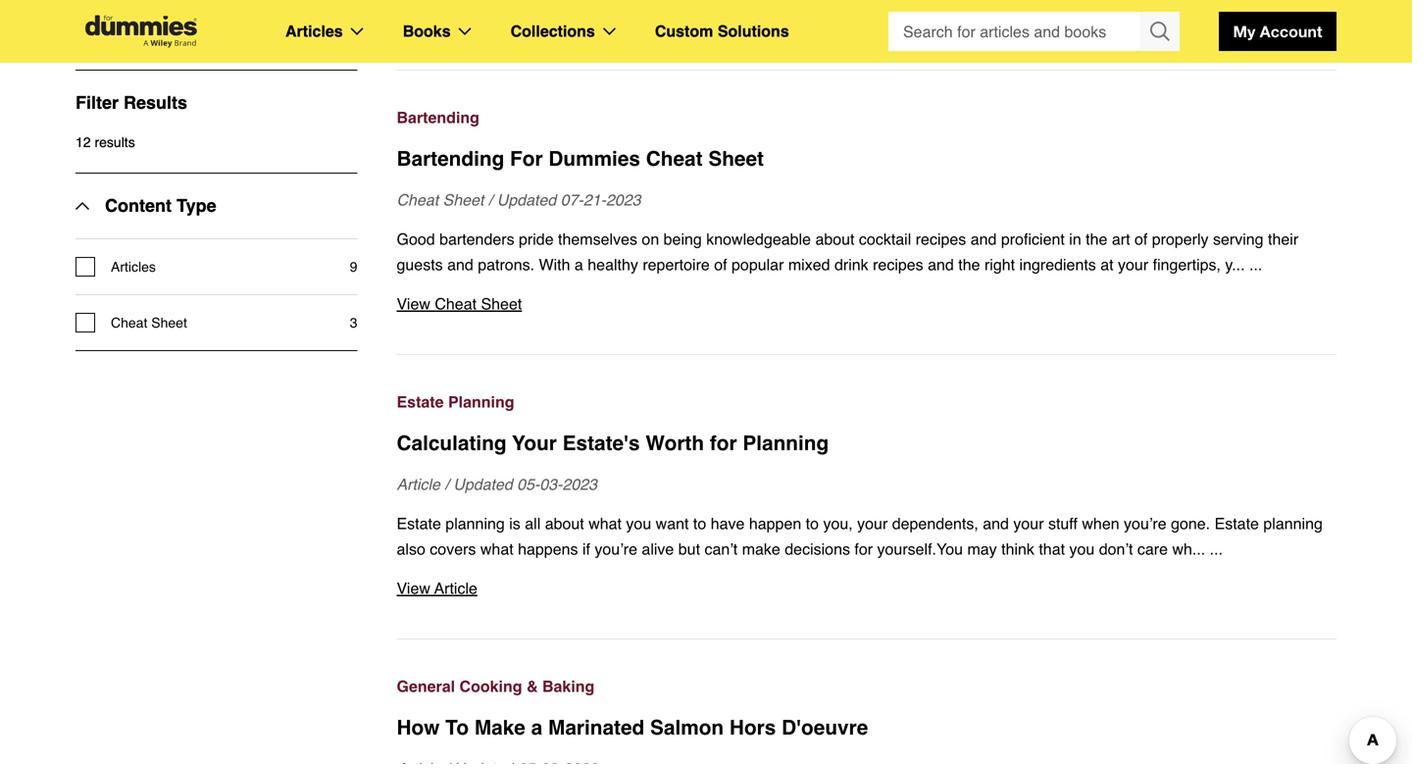 Task type: vqa. For each thing, say whether or not it's contained in the screenshot.
the you're
yes



Task type: locate. For each thing, give the bounding box(es) containing it.
estate planning link
[[397, 390, 1337, 415]]

have
[[711, 515, 745, 533]]

bartending link
[[397, 105, 1337, 131]]

1 vertical spatial you're
[[595, 540, 638, 558]]

right
[[985, 256, 1016, 274]]

0 vertical spatial recipes
[[916, 230, 967, 248]]

0 vertical spatial articles
[[286, 22, 343, 40]]

recipes
[[916, 230, 967, 248], [873, 256, 924, 274]]

is
[[509, 515, 521, 533]]

your up think
[[1014, 515, 1045, 533]]

for up view article link
[[855, 540, 873, 558]]

0 vertical spatial a
[[575, 256, 584, 274]]

2 planning from the left
[[1264, 515, 1324, 533]]

1 horizontal spatial of
[[1135, 230, 1148, 248]]

articles left open article categories icon
[[286, 22, 343, 40]]

2 vertical spatial of
[[715, 256, 728, 274]]

1 vertical spatial the
[[959, 256, 981, 274]]

pride
[[519, 230, 554, 248]]

1 vertical spatial bartending
[[397, 147, 505, 171]]

a right with on the left top of page
[[575, 256, 584, 274]]

cocktail
[[859, 230, 912, 248]]

you right "that"
[[1070, 540, 1095, 558]]

articles for books
[[286, 22, 343, 40]]

planning up calculating at the bottom left
[[448, 393, 515, 411]]

cheat inside 'link'
[[646, 147, 703, 171]]

you up alive
[[626, 515, 652, 533]]

articles up cheat sheet
[[111, 259, 156, 275]]

1 horizontal spatial planning
[[1264, 515, 1324, 533]]

mixed
[[789, 256, 831, 274]]

guests
[[397, 256, 443, 274]]

0 vertical spatial you
[[626, 515, 652, 533]]

/ up bartenders
[[489, 191, 493, 209]]

can't
[[705, 540, 738, 558]]

what
[[589, 515, 622, 533], [481, 540, 514, 558]]

and
[[971, 230, 997, 248], [448, 256, 474, 274], [928, 256, 955, 274], [983, 515, 1010, 533]]

you're right if
[[595, 540, 638, 558]]

0 horizontal spatial planning
[[448, 393, 515, 411]]

alive
[[642, 540, 674, 558]]

0 horizontal spatial the
[[959, 256, 981, 274]]

0 horizontal spatial for
[[710, 432, 737, 455]]

how
[[397, 716, 440, 740]]

bartending inside 'link'
[[397, 147, 505, 171]]

account
[[1261, 22, 1323, 41]]

bartending
[[397, 108, 480, 127], [397, 147, 505, 171]]

proficient
[[1002, 230, 1065, 248]]

healthy
[[588, 256, 639, 274]]

1 vertical spatial planning
[[743, 432, 829, 455]]

open article categories image
[[351, 27, 364, 35]]

view down also
[[397, 579, 431, 598]]

my account
[[1234, 22, 1323, 41]]

0 vertical spatial 2023
[[606, 191, 641, 209]]

calculating your estate's worth for planning link
[[397, 429, 1337, 458]]

0 vertical spatial planning
[[448, 393, 515, 411]]

12 results
[[76, 134, 135, 150]]

fingertips,
[[1153, 256, 1222, 274]]

you're up care on the bottom of the page
[[1125, 515, 1167, 533]]

1 vertical spatial 2023
[[563, 475, 598, 494]]

1 horizontal spatial for
[[855, 540, 873, 558]]

1 horizontal spatial a
[[575, 256, 584, 274]]

updated left "05-"
[[454, 475, 513, 494]]

updated up pride
[[497, 191, 557, 209]]

what down is on the bottom of page
[[481, 540, 514, 558]]

the left the right
[[959, 256, 981, 274]]

1 vertical spatial recipes
[[873, 256, 924, 274]]

filter results
[[76, 93, 187, 113]]

0 horizontal spatial what
[[481, 540, 514, 558]]

bartending down the books
[[397, 108, 480, 127]]

general cooking & baking link
[[397, 674, 1337, 700]]

you
[[626, 515, 652, 533], [1070, 540, 1095, 558]]

logo image
[[76, 15, 207, 48]]

article down "covers"
[[435, 579, 478, 598]]

1 horizontal spatial to
[[694, 515, 707, 533]]

for
[[710, 432, 737, 455], [855, 540, 873, 558]]

&
[[527, 678, 538, 696]]

of
[[1260, 23, 1271, 38], [1135, 230, 1148, 248], [715, 256, 728, 274]]

1 horizontal spatial planning
[[743, 432, 829, 455]]

of left popular
[[715, 256, 728, 274]]

1 vertical spatial what
[[481, 540, 514, 558]]

2 view from the top
[[397, 579, 431, 598]]

about up drink
[[816, 230, 855, 248]]

1 horizontal spatial your
[[1014, 515, 1045, 533]]

1 vertical spatial updated
[[454, 475, 513, 494]]

1 horizontal spatial the
[[1086, 230, 1108, 248]]

1 vertical spatial for
[[855, 540, 873, 558]]

/ down calculating at the bottom left
[[445, 475, 449, 494]]

1 vertical spatial article
[[435, 579, 478, 598]]

estate for estate planning is all about what you want to have happen to you, your dependents, and your stuff when you're gone. estate planning also covers what happens if you're alive but can't make decisions for yourself.you may think that you don't care wh...
[[397, 515, 441, 533]]

0 horizontal spatial about
[[545, 515, 585, 533]]

care
[[1138, 540, 1169, 558]]

1 vertical spatial a
[[531, 716, 543, 740]]

recipes down cocktail
[[873, 256, 924, 274]]

stuff
[[1049, 515, 1078, 533]]

your
[[1119, 256, 1149, 274], [858, 515, 888, 533], [1014, 515, 1045, 533]]

sheet
[[709, 147, 764, 171], [443, 191, 484, 209], [481, 295, 522, 313], [151, 315, 187, 331]]

1 vertical spatial articles
[[111, 259, 156, 275]]

0 vertical spatial view
[[397, 295, 431, 313]]

0 horizontal spatial of
[[715, 256, 728, 274]]

estate planning
[[397, 393, 515, 411]]

of right art
[[1135, 230, 1148, 248]]

of right 1
[[1260, 23, 1271, 38]]

to right the want
[[694, 515, 707, 533]]

covers
[[430, 540, 476, 558]]

1 horizontal spatial about
[[816, 230, 855, 248]]

themselves
[[558, 230, 638, 248]]

the
[[1086, 230, 1108, 248], [959, 256, 981, 274]]

page
[[1214, 23, 1244, 38]]

how to make a marinated salmon hors d'oeuvre
[[397, 716, 869, 740]]

1 vertical spatial view
[[397, 579, 431, 598]]

decisions
[[785, 540, 851, 558]]

0 vertical spatial of
[[1260, 23, 1271, 38]]

to left oldest
[[518, 23, 531, 38]]

content type
[[105, 196, 217, 216]]

calculating
[[397, 432, 507, 455]]

estate for estate planning
[[397, 393, 444, 411]]

to
[[446, 716, 469, 740]]

05-
[[517, 475, 540, 494]]

view down guests
[[397, 295, 431, 313]]

updated
[[497, 191, 557, 209], [454, 475, 513, 494]]

1 horizontal spatial you
[[1070, 540, 1095, 558]]

your right the 'at'
[[1119, 256, 1149, 274]]

1 view from the top
[[397, 295, 431, 313]]

bartending for bartending
[[397, 108, 480, 127]]

in
[[1070, 230, 1082, 248]]

happens
[[518, 540, 578, 558]]

1 vertical spatial about
[[545, 515, 585, 533]]

about inside estate planning is all about what you want to have happen to you, your dependents, and your stuff when you're gone. estate planning also covers what happens if you're alive but can't make decisions for yourself.you may think that you don't care wh...
[[545, 515, 585, 533]]

content type button
[[76, 174, 217, 238]]

estate up also
[[397, 515, 441, 533]]

2 bartending from the top
[[397, 147, 505, 171]]

recipes right cocktail
[[916, 230, 967, 248]]

0 vertical spatial you're
[[1125, 515, 1167, 533]]

2023 up "themselves" in the left top of the page
[[606, 191, 641, 209]]

0 horizontal spatial you're
[[595, 540, 638, 558]]

1 vertical spatial /
[[445, 475, 449, 494]]

2 horizontal spatial of
[[1260, 23, 1271, 38]]

2 horizontal spatial your
[[1119, 256, 1149, 274]]

0 horizontal spatial a
[[531, 716, 543, 740]]

your right you,
[[858, 515, 888, 533]]

page 1 of 2 button
[[1214, 19, 1282, 42]]

books
[[403, 22, 451, 40]]

0 vertical spatial what
[[589, 515, 622, 533]]

1 horizontal spatial articles
[[286, 22, 343, 40]]

0 vertical spatial the
[[1086, 230, 1108, 248]]

of inside button
[[1260, 23, 1271, 38]]

0 horizontal spatial 2023
[[563, 475, 598, 494]]

view for bartending for dummies cheat sheet
[[397, 295, 431, 313]]

view for calculating your estate's worth for planning
[[397, 579, 431, 598]]

for right worth
[[710, 432, 737, 455]]

0 horizontal spatial articles
[[111, 259, 156, 275]]

2023
[[606, 191, 641, 209], [563, 475, 598, 494]]

and up may
[[983, 515, 1010, 533]]

0 horizontal spatial /
[[445, 475, 449, 494]]

to left you,
[[806, 515, 819, 533]]

0 vertical spatial bartending
[[397, 108, 480, 127]]

about up happens
[[545, 515, 585, 533]]

my account link
[[1220, 12, 1337, 51]]

0 horizontal spatial your
[[858, 515, 888, 533]]

article / updated 05-03-2023
[[397, 475, 598, 494]]

planning up happen
[[743, 432, 829, 455]]

marinated
[[548, 716, 645, 740]]

1
[[1248, 23, 1256, 38]]

don't
[[1100, 540, 1134, 558]]

group
[[889, 12, 1180, 51]]

estate up calculating at the bottom left
[[397, 393, 444, 411]]

the right in
[[1086, 230, 1108, 248]]

hors
[[730, 716, 776, 740]]

may
[[968, 540, 998, 558]]

0 horizontal spatial planning
[[446, 515, 505, 533]]

page 1 of 2
[[1214, 23, 1282, 38]]

what up if
[[589, 515, 622, 533]]

0 vertical spatial about
[[816, 230, 855, 248]]

cheat
[[646, 147, 703, 171], [397, 191, 439, 209], [435, 295, 477, 313], [111, 315, 148, 331]]

articles
[[286, 22, 343, 40], [111, 259, 156, 275]]

and inside estate planning is all about what you want to have happen to you, your dependents, and your stuff when you're gone. estate planning also covers what happens if you're alive but can't make decisions for yourself.you may think that you don't care wh...
[[983, 515, 1010, 533]]

article down calculating at the bottom left
[[397, 475, 441, 494]]

bartending left for
[[397, 147, 505, 171]]

a right make at left bottom
[[531, 716, 543, 740]]

1 bartending from the top
[[397, 108, 480, 127]]

0 vertical spatial for
[[710, 432, 737, 455]]

solutions
[[718, 22, 790, 40]]

newest
[[466, 23, 514, 38]]

0 vertical spatial /
[[489, 191, 493, 209]]

2023 down the estate's in the left of the page
[[563, 475, 598, 494]]



Task type: describe. For each thing, give the bounding box(es) containing it.
want
[[656, 515, 689, 533]]

general
[[397, 678, 455, 696]]

0 vertical spatial updated
[[497, 191, 557, 209]]

and down bartenders
[[448, 256, 474, 274]]

popular
[[732, 256, 784, 274]]

estate right the gone.
[[1215, 515, 1260, 533]]

dummies
[[549, 147, 641, 171]]

art
[[1113, 230, 1131, 248]]

03-
[[540, 475, 563, 494]]

article inside view article link
[[435, 579, 478, 598]]

open book categories image
[[459, 27, 472, 35]]

0 horizontal spatial you
[[626, 515, 652, 533]]

and up the right
[[971, 230, 997, 248]]

calculating your estate's worth for planning
[[397, 432, 829, 455]]

that
[[1039, 540, 1066, 558]]

content
[[105, 196, 172, 216]]

all
[[525, 515, 541, 533]]

Search for articles and books text field
[[889, 12, 1143, 51]]

sheet inside 'link'
[[709, 147, 764, 171]]

a inside "good bartenders pride themselves on being knowledgeable about cocktail recipes and proficient in the art of properly serving their guests and patrons. with a healthy repertoire of popular mixed drink recipes and the right ingredients at your fingertips, y..."
[[575, 256, 584, 274]]

knowledgeable
[[707, 230, 811, 248]]

a inside 'link'
[[531, 716, 543, 740]]

articles for 9
[[111, 259, 156, 275]]

dependents,
[[893, 515, 979, 533]]

your inside "good bartenders pride themselves on being knowledgeable about cocktail recipes and proficient in the art of properly serving their guests and patrons. with a healthy repertoire of popular mixed drink recipes and the right ingredients at your fingertips, y..."
[[1119, 256, 1149, 274]]

1 horizontal spatial what
[[589, 515, 622, 533]]

baking
[[543, 678, 595, 696]]

bartenders
[[440, 230, 515, 248]]

patrons.
[[478, 256, 535, 274]]

gone.
[[1172, 515, 1211, 533]]

bartending for dummies cheat sheet link
[[397, 144, 1337, 174]]

oldest
[[535, 23, 578, 38]]

07-
[[561, 191, 584, 209]]

2
[[1275, 23, 1282, 38]]

worth
[[646, 432, 705, 455]]

3
[[350, 315, 358, 331]]

with
[[539, 256, 571, 274]]

make
[[475, 716, 526, 740]]

and left the right
[[928, 256, 955, 274]]

1 horizontal spatial you're
[[1125, 515, 1167, 533]]

drink
[[835, 256, 869, 274]]

on
[[642, 230, 660, 248]]

by:
[[443, 23, 462, 38]]

cheat sheet
[[111, 315, 187, 331]]

being
[[664, 230, 702, 248]]

collections
[[511, 22, 595, 40]]

view cheat sheet
[[397, 295, 522, 313]]

but
[[679, 540, 701, 558]]

if
[[583, 540, 591, 558]]

ingredients
[[1020, 256, 1097, 274]]

custom
[[655, 22, 714, 40]]

salmon
[[651, 716, 724, 740]]

y...
[[1226, 256, 1246, 274]]

view cheat sheet link
[[397, 291, 1337, 317]]

at
[[1101, 256, 1114, 274]]

results
[[95, 134, 135, 150]]

12
[[76, 134, 91, 150]]

also
[[397, 540, 426, 558]]

yourself.you
[[878, 540, 964, 558]]

close this dialog image
[[1383, 685, 1403, 704]]

view article link
[[397, 576, 1337, 601]]

sort by: newest to oldest
[[414, 23, 578, 38]]

0 horizontal spatial to
[[518, 23, 531, 38]]

you,
[[824, 515, 853, 533]]

0 vertical spatial article
[[397, 475, 441, 494]]

1 vertical spatial of
[[1135, 230, 1148, 248]]

9
[[350, 259, 358, 275]]

open collections list image
[[603, 27, 616, 35]]

happen
[[749, 515, 802, 533]]

1 planning from the left
[[446, 515, 505, 533]]

good bartenders pride themselves on being knowledgeable about cocktail recipes and proficient in the art of properly serving their guests and patrons. with a healthy repertoire of popular mixed drink recipes and the right ingredients at your fingertips, y...
[[397, 230, 1299, 274]]

filter
[[76, 93, 119, 113]]

custom solutions link
[[655, 19, 790, 44]]

for
[[510, 147, 543, 171]]

bartending for bartending for dummies cheat sheet
[[397, 147, 505, 171]]

about inside "good bartenders pride themselves on being knowledgeable about cocktail recipes and proficient in the art of properly serving their guests and patrons. with a healthy repertoire of popular mixed drink recipes and the right ingredients at your fingertips, y..."
[[816, 230, 855, 248]]

custom solutions
[[655, 22, 790, 40]]

wh...
[[1173, 540, 1206, 558]]

serving
[[1214, 230, 1264, 248]]

for inside estate planning is all about what you want to have happen to you, your dependents, and your stuff when you're gone. estate planning also covers what happens if you're alive but can't make decisions for yourself.you may think that you don't care wh...
[[855, 540, 873, 558]]

2 horizontal spatial to
[[806, 515, 819, 533]]

1 horizontal spatial /
[[489, 191, 493, 209]]

results
[[124, 93, 187, 113]]

1 vertical spatial you
[[1070, 540, 1095, 558]]

general cooking & baking
[[397, 678, 595, 696]]

bartending for dummies cheat sheet
[[397, 147, 764, 171]]

properly
[[1153, 230, 1209, 248]]

their
[[1269, 230, 1299, 248]]

type
[[177, 196, 217, 216]]

cheat sheet / updated 07-21-2023
[[397, 191, 641, 209]]

1 horizontal spatial 2023
[[606, 191, 641, 209]]

21-
[[584, 191, 606, 209]]

estate planning is all about what you want to have happen to you, your dependents, and your stuff when you're gone. estate planning also covers what happens if you're alive but can't make decisions for yourself.you may think that you don't care wh...
[[397, 515, 1324, 558]]

how to make a marinated salmon hors d'oeuvre link
[[397, 713, 1337, 743]]

when
[[1083, 515, 1120, 533]]

view article
[[397, 579, 478, 598]]

cooking
[[460, 678, 523, 696]]

my
[[1234, 22, 1256, 41]]



